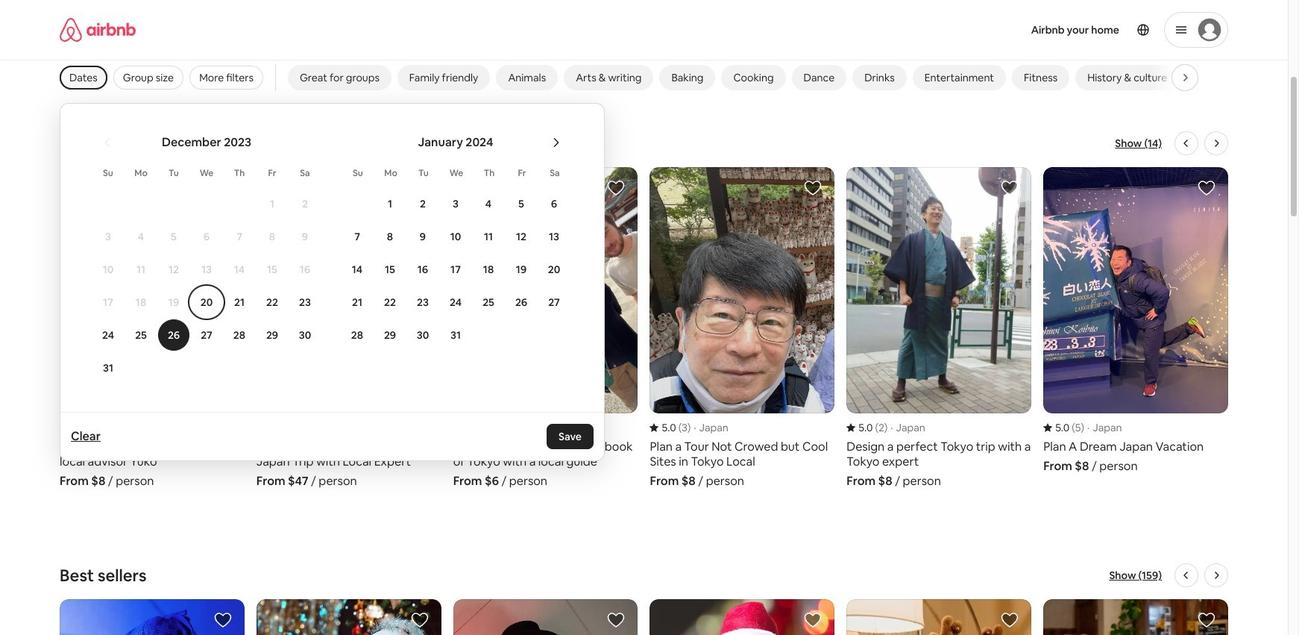 Task type: vqa. For each thing, say whether or not it's contained in the screenshot.
Learn & Plan a Kyoto trip with local advisor Yuko group
yes



Task type: describe. For each thing, give the bounding box(es) containing it.
save this experience image inside design a perfect tokyo trip with a tokyo expert group
[[1002, 179, 1019, 197]]

new this week group
[[0, 0, 1300, 49]]

profile element
[[774, 0, 1229, 60]]

great for groups element
[[300, 71, 380, 84]]

rating 5.0 out of 5; 14 reviews image
[[60, 421, 105, 435]]

learn & plan a kyoto trip with local advisor yuko group
[[60, 167, 245, 489]]

save this experience image inside create a customized guide book of tokyo with a local guide "group"
[[608, 179, 626, 197]]

plan the perfect customised japan trip with local expert group
[[257, 167, 442, 489]]

entertainment element
[[925, 71, 995, 84]]

design a perfect tokyo trip with a tokyo expert group
[[847, 167, 1032, 489]]

rating 5.0 out of 5; 2 reviews image
[[847, 421, 888, 435]]

cooking element
[[734, 71, 774, 84]]

plan a dream japan vacation group
[[1044, 167, 1229, 474]]

rating 5.0 out of 5; 5 reviews image
[[1044, 421, 1085, 435]]

create a customized guide book of tokyo with a local guide group
[[453, 167, 638, 489]]

save this experience image inside plan a dream japan vacation 'group'
[[1198, 179, 1216, 197]]



Task type: locate. For each thing, give the bounding box(es) containing it.
save this experience image inside plan a tour not crowed but cool sites in tokyo local group
[[805, 179, 823, 197]]

arts & writing element
[[576, 71, 642, 84]]

family friendly element
[[410, 71, 479, 84]]

drinks element
[[865, 71, 895, 84]]

history & culture element
[[1088, 71, 1168, 84]]

fitness element
[[1024, 71, 1058, 84]]

save this experience image
[[805, 179, 823, 197], [214, 611, 232, 629], [805, 611, 823, 629], [1002, 611, 1019, 629]]

magic element
[[1198, 71, 1227, 84]]

baking element
[[672, 71, 704, 84]]

animals element
[[508, 71, 546, 84]]

plan a tour not crowed but cool sites in tokyo local group
[[650, 167, 835, 489]]

rating 5.0 out of 5; 3 reviews image
[[650, 421, 691, 435]]

dance element
[[804, 71, 835, 84]]

calendar application
[[75, 119, 1082, 397]]

save this experience image
[[608, 179, 626, 197], [1002, 179, 1019, 197], [1198, 179, 1216, 197], [411, 611, 429, 629], [608, 611, 626, 629], [1198, 611, 1216, 629]]



